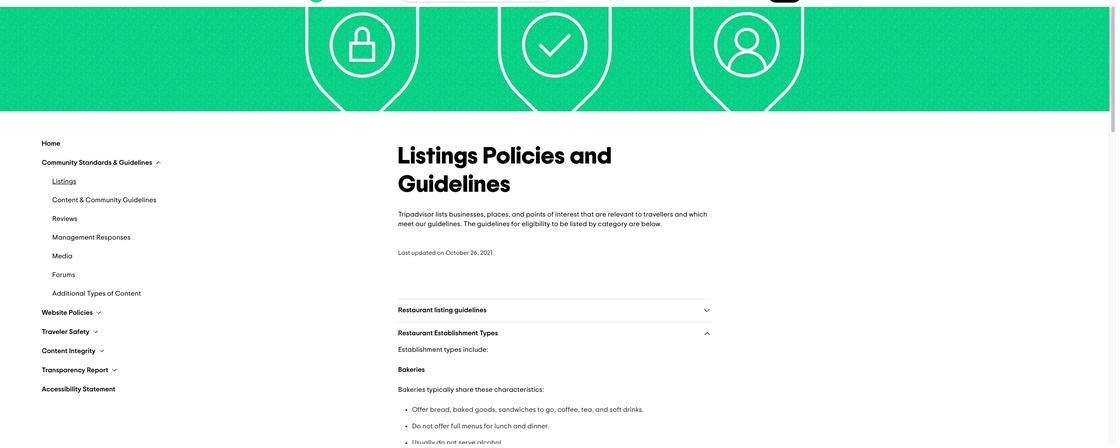 Task type: locate. For each thing, give the bounding box(es) containing it.
drinks.
[[623, 406, 644, 413]]

for left lunch
[[484, 423, 493, 430]]

1 vertical spatial content
[[115, 290, 141, 297]]

listings policies and guidelines
[[398, 145, 612, 197]]

1 horizontal spatial for
[[511, 221, 520, 228]]

are up "by"
[[595, 211, 606, 218]]

content & community guidelines link
[[52, 196, 377, 205]]

1 horizontal spatial types
[[480, 330, 498, 337]]

0 vertical spatial bakeries
[[398, 366, 425, 373]]

community down community standards & guidelines button
[[86, 197, 121, 204]]

report
[[87, 367, 108, 374]]

1 horizontal spatial are
[[629, 221, 640, 228]]

to up the below.
[[635, 211, 642, 218]]

meet
[[398, 221, 414, 228]]

goods,
[[475, 406, 497, 413]]

bread,
[[430, 406, 452, 413]]

typically
[[427, 386, 454, 393]]

restaurant left listing
[[398, 307, 433, 314]]

2 bakeries from the top
[[398, 386, 425, 393]]

restaurant listing guidelines button
[[398, 306, 712, 315]]

website
[[42, 309, 67, 316]]

reviews link
[[52, 215, 377, 223]]

not
[[422, 423, 433, 430]]

guidelines for listings policies and guidelines
[[398, 173, 511, 197]]

offer
[[412, 406, 429, 413]]

types inside 'dropdown button'
[[480, 330, 498, 337]]

0 horizontal spatial community
[[42, 159, 77, 166]]

content for content integrity
[[42, 348, 68, 355]]

1 bakeries from the top
[[398, 366, 425, 373]]

additional types of content link
[[52, 290, 377, 298]]

0 vertical spatial policies
[[483, 145, 565, 168]]

guidelines right listing
[[454, 307, 487, 314]]

bakeries up offer
[[398, 386, 425, 393]]

of right points
[[547, 211, 554, 218]]

guidelines for content & community guidelines
[[123, 197, 156, 204]]

to left be
[[552, 221, 558, 228]]

1 vertical spatial guidelines
[[454, 307, 487, 314]]

bakeries down establishment types include:
[[398, 366, 425, 373]]

guidelines
[[477, 221, 510, 228], [454, 307, 487, 314]]

of inside tripadvisor lists businesses, places, and points of interest that are relevant to travellers and which meet our guidelines. the guidelines for eligibility to be listed by category are below.
[[547, 211, 554, 218]]

listings inside listings policies and guidelines
[[398, 145, 478, 168]]

relevant
[[608, 211, 634, 218]]

restaurant listing guidelines
[[398, 307, 487, 314]]

types right additional
[[87, 290, 106, 297]]

1 vertical spatial &
[[80, 197, 84, 204]]

1 horizontal spatial community
[[86, 197, 121, 204]]

for left the eligibility
[[511, 221, 520, 228]]

include:
[[463, 346, 488, 353]]

bakeries
[[398, 366, 425, 373], [398, 386, 425, 393]]

traveler safety
[[42, 329, 89, 336]]

of
[[547, 211, 554, 218], [107, 290, 114, 297]]

policies inside listings policies and guidelines
[[483, 145, 565, 168]]

1 horizontal spatial &
[[113, 159, 118, 166]]

0 vertical spatial guidelines
[[477, 221, 510, 228]]

travellers
[[644, 211, 673, 218]]

0 vertical spatial community
[[42, 159, 77, 166]]

guidelines inside button
[[119, 159, 152, 166]]

and
[[570, 145, 612, 168], [512, 211, 525, 218], [675, 211, 688, 218], [595, 406, 608, 413], [513, 423, 526, 430]]

content inside button
[[42, 348, 68, 355]]

content integrity button
[[42, 347, 105, 356]]

1 horizontal spatial to
[[552, 221, 558, 228]]

listing
[[434, 307, 453, 314]]

0 horizontal spatial for
[[484, 423, 493, 430]]

lists
[[436, 211, 448, 218]]

listings link
[[52, 178, 377, 186]]

0 vertical spatial for
[[511, 221, 520, 228]]

0 horizontal spatial types
[[87, 290, 106, 297]]

accessibility statement link
[[42, 385, 388, 394]]

2 horizontal spatial to
[[635, 211, 642, 218]]

0 vertical spatial listings
[[398, 145, 478, 168]]

0 vertical spatial establishment
[[434, 330, 478, 337]]

None search field
[[401, 0, 551, 2]]

establishment up types at the bottom left of the page
[[434, 330, 478, 337]]

policies for listings
[[483, 145, 565, 168]]

1 horizontal spatial of
[[547, 211, 554, 218]]

menus
[[462, 423, 482, 430]]

1 restaurant from the top
[[398, 307, 433, 314]]

places,
[[487, 211, 510, 218]]

to
[[635, 211, 642, 218], [552, 221, 558, 228], [538, 406, 544, 413]]

0 vertical spatial content
[[52, 197, 78, 204]]

share
[[456, 386, 474, 393]]

for
[[511, 221, 520, 228], [484, 423, 493, 430]]

updated
[[412, 250, 436, 256]]

1 vertical spatial types
[[480, 330, 498, 337]]

2021
[[480, 250, 492, 256]]

0 vertical spatial of
[[547, 211, 554, 218]]

category
[[598, 221, 627, 228]]

0 vertical spatial &
[[113, 159, 118, 166]]

1 horizontal spatial listings
[[398, 145, 478, 168]]

october
[[446, 250, 469, 256]]

of right additional
[[107, 290, 114, 297]]

0 horizontal spatial of
[[107, 290, 114, 297]]

1 vertical spatial community
[[86, 197, 121, 204]]

1 vertical spatial for
[[484, 423, 493, 430]]

sandwiches
[[499, 406, 536, 413]]

are
[[595, 211, 606, 218], [629, 221, 640, 228]]

1 vertical spatial listings
[[52, 178, 76, 185]]

transparency
[[42, 367, 85, 374]]

restaurant
[[398, 307, 433, 314], [398, 330, 433, 337]]

0 vertical spatial are
[[595, 211, 606, 218]]

2 vertical spatial content
[[42, 348, 68, 355]]

do not offer full menus for lunch and dinner.
[[412, 423, 549, 430]]

1 vertical spatial are
[[629, 221, 640, 228]]

management responses
[[52, 234, 131, 241]]

restaurant up establishment types include:
[[398, 330, 433, 337]]

& up the management
[[80, 197, 84, 204]]

listings for listings
[[52, 178, 76, 185]]

1 vertical spatial policies
[[69, 309, 93, 316]]

1 vertical spatial establishment
[[398, 346, 443, 353]]

community down home
[[42, 159, 77, 166]]

to left go,
[[538, 406, 544, 413]]

transparency report button
[[42, 366, 118, 375]]

1 horizontal spatial policies
[[483, 145, 565, 168]]

are down relevant
[[629, 221, 640, 228]]

2 vertical spatial to
[[538, 406, 544, 413]]

establishment down restaurant establishment types
[[398, 346, 443, 353]]

0 vertical spatial to
[[635, 211, 642, 218]]

community standards & guidelines
[[42, 159, 152, 166]]

be
[[560, 221, 568, 228]]

1 vertical spatial bakeries
[[398, 386, 425, 393]]

establishment
[[434, 330, 478, 337], [398, 346, 443, 353]]

0 horizontal spatial policies
[[69, 309, 93, 316]]

1 vertical spatial restaurant
[[398, 330, 433, 337]]

0 horizontal spatial are
[[595, 211, 606, 218]]

reviews
[[52, 215, 77, 222]]

policies inside button
[[69, 309, 93, 316]]

guidelines for community standards & guidelines
[[119, 159, 152, 166]]

&
[[113, 159, 118, 166], [80, 197, 84, 204]]

guidelines inside listings policies and guidelines
[[398, 173, 511, 197]]

2 restaurant from the top
[[398, 330, 433, 337]]

by
[[589, 221, 597, 228]]

forums link
[[52, 271, 377, 279]]

content integrity
[[42, 348, 96, 355]]

0 vertical spatial restaurant
[[398, 307, 433, 314]]

guidelines down places,
[[477, 221, 510, 228]]

0 horizontal spatial listings
[[52, 178, 76, 185]]

types up include:
[[480, 330, 498, 337]]

lunch
[[494, 423, 512, 430]]

listings
[[398, 145, 478, 168], [52, 178, 76, 185]]

our
[[416, 221, 426, 228]]

these
[[475, 386, 493, 393]]

& right standards
[[113, 159, 118, 166]]

types
[[87, 290, 106, 297], [480, 330, 498, 337]]

points
[[526, 211, 546, 218]]

guidelines
[[119, 159, 152, 166], [398, 173, 511, 197], [123, 197, 156, 204]]



Task type: describe. For each thing, give the bounding box(es) containing it.
content & community guidelines
[[52, 197, 156, 204]]

bakeries for bakeries typically share these characteristics:
[[398, 386, 425, 393]]

additional types of content
[[52, 290, 141, 297]]

standards
[[79, 159, 112, 166]]

website policies button
[[42, 309, 102, 317]]

tripadvisor
[[398, 211, 434, 218]]

1 vertical spatial of
[[107, 290, 114, 297]]

characteristics:
[[494, 386, 544, 393]]

baked
[[453, 406, 473, 413]]

tea,
[[581, 406, 594, 413]]

community standards & guidelines button
[[42, 158, 162, 167]]

go,
[[546, 406, 556, 413]]

the
[[464, 221, 476, 228]]

0 horizontal spatial to
[[538, 406, 544, 413]]

listed
[[570, 221, 587, 228]]

restaurant establishment types
[[398, 330, 498, 337]]

and inside listings policies and guidelines
[[570, 145, 612, 168]]

policies for website
[[69, 309, 93, 316]]

integrity
[[69, 348, 96, 355]]

last updated on october 26, 2021
[[398, 250, 492, 256]]

forums
[[52, 272, 75, 279]]

0 vertical spatial types
[[87, 290, 106, 297]]

community inside button
[[42, 159, 77, 166]]

safety
[[69, 329, 89, 336]]

establishment inside 'dropdown button'
[[434, 330, 478, 337]]

transparency report
[[42, 367, 108, 374]]

tripadvisor image
[[308, 0, 389, 3]]

accessibility statement
[[42, 386, 115, 393]]

26,
[[471, 250, 479, 256]]

traveler safety button
[[42, 328, 99, 336]]

offer
[[434, 423, 450, 430]]

guidelines inside tripadvisor lists businesses, places, and points of interest that are relevant to travellers and which meet our guidelines. the guidelines for eligibility to be listed by category are below.
[[477, 221, 510, 228]]

soft
[[610, 406, 622, 413]]

interest
[[555, 211, 579, 218]]

statement
[[83, 386, 115, 393]]

home
[[42, 140, 60, 147]]

businesses,
[[449, 211, 485, 218]]

guidelines inside 'dropdown button'
[[454, 307, 487, 314]]

coffee,
[[557, 406, 580, 413]]

& inside button
[[113, 159, 118, 166]]

restaurant for restaurant establishment types
[[398, 330, 433, 337]]

which
[[689, 211, 707, 218]]

bakeries typically share these characteristics:
[[398, 386, 544, 393]]

management
[[52, 234, 95, 241]]

tripadvisor lists businesses, places, and points of interest that are relevant to travellers and which meet our guidelines. the guidelines for eligibility to be listed by category are below.
[[398, 211, 709, 228]]

content for content & community guidelines
[[52, 197, 78, 204]]

1 vertical spatial to
[[552, 221, 558, 228]]

dinner.
[[528, 423, 549, 430]]

responses
[[96, 234, 131, 241]]

restaurant for restaurant listing guidelines
[[398, 307, 433, 314]]

additional
[[52, 290, 85, 297]]

traveler
[[42, 329, 68, 336]]

guidelines.
[[428, 221, 462, 228]]

restaurant establishment types button
[[398, 329, 712, 338]]

last
[[398, 250, 410, 256]]

below.
[[641, 221, 662, 228]]

listings for listings policies and guidelines
[[398, 145, 478, 168]]

management responses link
[[52, 234, 377, 242]]

do
[[412, 423, 421, 430]]

on
[[437, 250, 444, 256]]

establishment types include:
[[398, 346, 488, 353]]

media
[[52, 253, 73, 260]]

accessibility
[[42, 386, 81, 393]]

0 horizontal spatial &
[[80, 197, 84, 204]]

offer bread, baked goods, sandwiches to go, coffee, tea, and soft drinks.
[[412, 406, 644, 413]]

for inside tripadvisor lists businesses, places, and points of interest that are relevant to travellers and which meet our guidelines. the guidelines for eligibility to be listed by category are below.
[[511, 221, 520, 228]]

media link
[[52, 252, 377, 261]]

types
[[444, 346, 462, 353]]

website policies
[[42, 309, 93, 316]]

eligibility
[[522, 221, 550, 228]]

that
[[581, 211, 594, 218]]

full
[[451, 423, 461, 430]]

bakeries for bakeries
[[398, 366, 425, 373]]

home link
[[42, 139, 388, 148]]



Task type: vqa. For each thing, say whether or not it's contained in the screenshot.
"Establishment types include:"
yes



